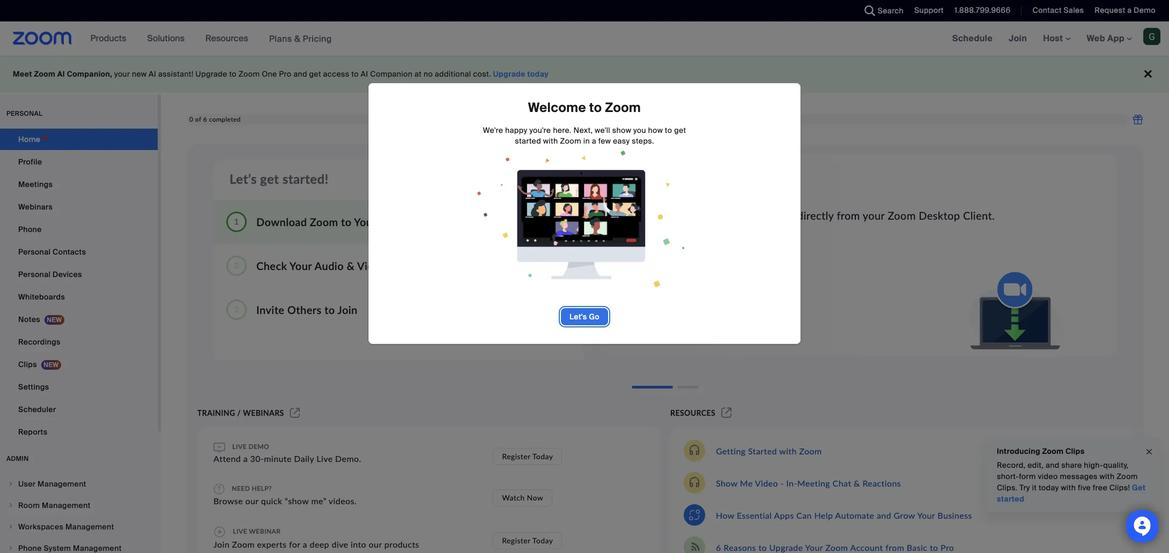 Task type: vqa. For each thing, say whether or not it's contained in the screenshot.
the right or
no



Task type: locate. For each thing, give the bounding box(es) containing it.
1 vertical spatial register
[[502, 537, 531, 546]]

plans & pricing
[[269, 33, 332, 44]]

today for join zoom experts for a deep dive into our products
[[533, 537, 553, 546]]

admin
[[6, 455, 29, 464]]

with down you're at the top of the page
[[543, 136, 558, 146]]

whiteboards link
[[0, 287, 158, 308]]

0 vertical spatial personal
[[18, 247, 51, 257]]

me"
[[311, 496, 327, 507]]

1 window new image from the left
[[289, 409, 302, 418]]

& right plans
[[294, 33, 301, 44]]

join inside 'link'
[[1009, 33, 1028, 44]]

1 horizontal spatial today
[[1039, 483, 1060, 493]]

to right basic
[[930, 543, 939, 553]]

now for download now
[[682, 248, 700, 258]]

zoom logo image
[[13, 32, 72, 45]]

today inside record, edit, and share high-quality, short-form video messages with zoom clips. try it today with five free clips!
[[1039, 483, 1060, 493]]

request a demo link
[[1087, 0, 1170, 21], [1095, 5, 1156, 15]]

1 today from the top
[[533, 452, 553, 461]]

let's go
[[570, 312, 600, 322]]

0 horizontal spatial download
[[256, 215, 307, 228]]

1 vertical spatial from
[[886, 543, 905, 553]]

ai right new
[[149, 69, 156, 79]]

support link
[[907, 0, 947, 21], [915, 5, 944, 15]]

2 register today from the top
[[502, 537, 553, 546]]

1 vertical spatial clips
[[1066, 447, 1085, 457]]

1 horizontal spatial 6
[[716, 543, 722, 553]]

grow
[[894, 511, 916, 521]]

ai left companion, in the top of the page
[[57, 69, 65, 79]]

0 horizontal spatial join
[[214, 540, 230, 550]]

1 vertical spatial today
[[533, 537, 553, 546]]

video left -
[[755, 478, 779, 489]]

1 horizontal spatial join
[[338, 303, 358, 316]]

free
[[1093, 483, 1108, 493]]

profile link
[[0, 151, 158, 173]]

6 reasons to upgrade your zoom account from basic to pro link
[[716, 543, 955, 553]]

2 horizontal spatial get
[[675, 125, 687, 135]]

0 horizontal spatial &
[[294, 33, 301, 44]]

1 horizontal spatial now
[[682, 248, 700, 258]]

your right the grow
[[918, 511, 936, 521]]

upgrade down product information navigation
[[196, 69, 227, 79]]

a left demo
[[1128, 5, 1132, 15]]

additional
[[435, 69, 471, 79]]

join zoom experts for a deep dive into our products
[[214, 540, 420, 550]]

0 vertical spatial &
[[294, 33, 301, 44]]

download for download zoom to your computer
[[256, 215, 307, 228]]

zoom left one
[[239, 69, 260, 79]]

"show
[[285, 496, 309, 507]]

0 horizontal spatial video
[[357, 259, 386, 272]]

2 ai from the left
[[149, 69, 156, 79]]

you're
[[586, 126, 608, 135]]

1 horizontal spatial window new image
[[720, 409, 734, 418]]

0 vertical spatial video
[[357, 259, 386, 272]]

1 vertical spatial our
[[369, 540, 382, 550]]

our down need help?
[[246, 496, 259, 507]]

and right one
[[294, 69, 307, 79]]

0 vertical spatial now
[[682, 248, 700, 258]]

3 ai from the left
[[361, 69, 368, 79]]

1 horizontal spatial clips
[[1066, 447, 1085, 457]]

0 horizontal spatial ai
[[57, 69, 65, 79]]

your
[[354, 215, 377, 228], [290, 259, 312, 272], [918, 511, 936, 521], [806, 543, 823, 553]]

window new image right the resources
[[720, 409, 734, 418]]

1 horizontal spatial started
[[997, 495, 1025, 504]]

1 personal from the top
[[18, 247, 51, 257]]

a left special
[[698, 126, 702, 135]]

personal up whiteboards
[[18, 270, 51, 280]]

zoom up "show me video - in-meeting chat & reactions" link
[[800, 446, 822, 456]]

1 vertical spatial register today button
[[493, 533, 563, 550]]

get inside meet zoom ai companion, footer
[[309, 69, 321, 79]]

0 vertical spatial started
[[515, 136, 541, 146]]

with right started
[[780, 446, 797, 456]]

how essential apps can help automate and grow your business link
[[716, 511, 973, 521]]

upgrade down apps
[[770, 543, 803, 553]]

0 horizontal spatial our
[[246, 496, 259, 507]]

download down let's get started!
[[256, 215, 307, 228]]

phone
[[18, 225, 42, 234]]

live webinar
[[231, 528, 281, 536]]

now for watch now
[[527, 494, 544, 503]]

get started
[[997, 483, 1146, 504]]

invite
[[256, 303, 285, 316]]

1 vertical spatial download
[[638, 248, 679, 258]]

1 horizontal spatial your
[[621, 126, 637, 135]]

2 register today button from the top
[[493, 533, 563, 550]]

register for attend a 30-minute daily live demo.
[[502, 452, 531, 461]]

register today
[[502, 452, 553, 461], [502, 537, 553, 546]]

1 register from the top
[[502, 452, 531, 461]]

in
[[584, 136, 590, 146]]

1 register today from the top
[[502, 452, 553, 461]]

1 vertical spatial now
[[527, 494, 544, 503]]

a right for
[[303, 540, 307, 550]]

our right into
[[369, 540, 382, 550]]

banner
[[0, 21, 1170, 56]]

register today for join zoom experts for a deep dive into our products
[[502, 537, 553, 546]]

started down clips.
[[997, 495, 1025, 504]]

zoom up "show"
[[605, 99, 641, 116]]

get right how
[[675, 125, 687, 135]]

settings link
[[0, 377, 158, 398]]

6 right "of"
[[203, 115, 207, 124]]

plans & pricing link
[[269, 33, 332, 44], [269, 33, 332, 44]]

pro right one
[[279, 69, 292, 79]]

live
[[317, 454, 333, 464]]

your inside meet zoom ai companion, footer
[[114, 69, 130, 79]]

to
[[229, 69, 237, 79], [352, 69, 359, 79], [590, 99, 602, 116], [665, 125, 673, 135], [655, 126, 662, 135], [341, 215, 352, 228], [325, 303, 335, 316], [759, 543, 767, 553], [930, 543, 939, 553]]

1 vertical spatial register today
[[502, 537, 553, 546]]

-
[[781, 478, 784, 489]]

personal for personal devices
[[18, 270, 51, 280]]

download inside button
[[638, 248, 679, 258]]

can
[[797, 511, 812, 521]]

join for join zoom experts for a deep dive into our products
[[214, 540, 230, 550]]

clips up share on the bottom of the page
[[1066, 447, 1085, 457]]

recordings link
[[0, 332, 158, 353]]

register today button up watch now
[[493, 448, 563, 465]]

request a demo
[[1095, 5, 1156, 15]]

2 window new image from the left
[[720, 409, 734, 418]]

get
[[309, 69, 321, 79], [675, 125, 687, 135], [260, 171, 279, 187]]

companion
[[370, 69, 413, 79]]

1 vertical spatial personal
[[18, 270, 51, 280]]

0 horizontal spatial window new image
[[289, 409, 302, 418]]

join right others
[[338, 303, 358, 316]]

1 vertical spatial today
[[1039, 483, 1060, 493]]

personal down phone on the left top of page
[[18, 247, 51, 257]]

welcome to zoom dialog
[[369, 83, 801, 344]]

let's
[[230, 171, 257, 187]]

special
[[704, 126, 728, 135]]

1 horizontal spatial from
[[886, 543, 905, 553]]

we're
[[483, 125, 504, 135]]

0 horizontal spatial upgrade
[[196, 69, 227, 79]]

live up attend
[[233, 443, 247, 451]]

2 horizontal spatial your
[[863, 209, 885, 222]]

clips.
[[997, 483, 1018, 493]]

happy
[[506, 125, 528, 135]]

profile
[[18, 157, 42, 167]]

0 vertical spatial from
[[837, 209, 861, 222]]

0 horizontal spatial your
[[114, 69, 130, 79]]

at
[[415, 69, 422, 79]]

and inside record, edit, and share high-quality, short-form video messages with zoom clips. try it today with five free clips!
[[1046, 461, 1060, 471]]

2 personal from the top
[[18, 270, 51, 280]]

video right audio
[[357, 259, 386, 272]]

today down watch now button
[[533, 537, 553, 546]]

0 vertical spatial register today
[[502, 452, 553, 461]]

zoom up edit,
[[1043, 447, 1064, 457]]

meet
[[13, 69, 32, 79]]

0 vertical spatial 6
[[203, 115, 207, 124]]

download for download now
[[638, 248, 679, 258]]

zoom left account
[[826, 543, 849, 553]]

1 horizontal spatial pro
[[941, 543, 955, 553]]

2 horizontal spatial ai
[[361, 69, 368, 79]]

join down browse
[[214, 540, 230, 550]]

2 horizontal spatial &
[[854, 478, 861, 489]]

register down the watch
[[502, 537, 531, 546]]

1 vertical spatial video
[[755, 478, 779, 489]]

we'll
[[595, 125, 611, 135]]

6 left reasons
[[716, 543, 722, 553]]

today down video
[[1039, 483, 1060, 493]]

& right audio
[[347, 259, 355, 272]]

0 vertical spatial join
[[1009, 33, 1028, 44]]

0 vertical spatial get
[[309, 69, 321, 79]]

ai left companion
[[361, 69, 368, 79]]

recordings
[[18, 338, 60, 347]]

1 register today button from the top
[[493, 448, 563, 465]]

pro inside meet zoom ai companion, footer
[[279, 69, 292, 79]]

0 vertical spatial your
[[114, 69, 130, 79]]

clips inside clips link
[[18, 360, 37, 370]]

register today up watch now
[[502, 452, 553, 461]]

a inside we're happy you're here. next, we'll show you how to get started with zoom in a few easy steps.
[[592, 136, 597, 146]]

1 horizontal spatial download
[[638, 248, 679, 258]]

clips up settings
[[18, 360, 37, 370]]

join for join
[[1009, 33, 1028, 44]]

get left the access
[[309, 69, 321, 79]]

today up watch now
[[533, 452, 553, 461]]

0 vertical spatial clips
[[18, 360, 37, 370]]

register up the watch
[[502, 452, 531, 461]]

1 horizontal spatial upgrade
[[493, 69, 526, 79]]

1 vertical spatial live
[[233, 528, 247, 536]]

pro right basic
[[941, 543, 955, 553]]

and up video
[[1046, 461, 1060, 471]]

personal menu menu
[[0, 129, 158, 444]]

0 vertical spatial today
[[533, 452, 553, 461]]

from left basic
[[886, 543, 905, 553]]

1 horizontal spatial our
[[369, 540, 382, 550]]

training
[[197, 409, 235, 418]]

no
[[424, 69, 433, 79]]

started down happy
[[515, 136, 541, 146]]

live left "webinar" in the bottom left of the page
[[233, 528, 247, 536]]

1 horizontal spatial get
[[309, 69, 321, 79]]

1 horizontal spatial ai
[[149, 69, 156, 79]]

dive
[[332, 540, 348, 550]]

browse our quick "show me" videos.
[[214, 496, 357, 507]]

help?
[[252, 485, 272, 493]]

of
[[195, 115, 201, 124]]

zoom up clips!
[[1117, 472, 1139, 482]]

to up the you're
[[590, 99, 602, 116]]

zoom right 'meet'
[[34, 69, 55, 79]]

meet zoom ai companion, footer
[[0, 56, 1170, 93]]

to right how
[[665, 125, 673, 135]]

directly
[[798, 209, 834, 222]]

easy
[[613, 136, 630, 146]]

1 vertical spatial get
[[675, 125, 687, 135]]

how
[[648, 125, 663, 135]]

basic
[[907, 543, 928, 553]]

join down 1.888.799.9666
[[1009, 33, 1028, 44]]

0 horizontal spatial started
[[515, 136, 541, 146]]

video
[[1039, 472, 1058, 482]]

window new image right webinars
[[289, 409, 302, 418]]

/
[[237, 409, 241, 418]]

0 horizontal spatial get
[[260, 171, 279, 187]]

five
[[1078, 483, 1091, 493]]

1 vertical spatial pro
[[941, 543, 955, 553]]

contact sales link
[[1025, 0, 1087, 21], [1033, 5, 1085, 15]]

short-
[[997, 472, 1020, 482]]

get right "let's" on the top of page
[[260, 171, 279, 187]]

0 horizontal spatial now
[[527, 494, 544, 503]]

2 vertical spatial &
[[854, 478, 861, 489]]

from right directly
[[837, 209, 861, 222]]

a right the in
[[592, 136, 597, 146]]

get started link
[[997, 483, 1146, 504]]

window new image
[[289, 409, 302, 418], [720, 409, 734, 418]]

& right chat
[[854, 478, 861, 489]]

gift!
[[730, 126, 744, 135]]

share
[[1062, 461, 1083, 471]]

0 vertical spatial pro
[[279, 69, 292, 79]]

zoom down 'here.'
[[560, 136, 582, 146]]

0 horizontal spatial today
[[528, 69, 549, 79]]

1 horizontal spatial &
[[347, 259, 355, 272]]

download down join,
[[638, 248, 679, 258]]

0 vertical spatial download
[[256, 215, 307, 228]]

today up welcome
[[528, 69, 549, 79]]

help
[[815, 511, 833, 521]]

2 horizontal spatial upgrade
[[770, 543, 803, 553]]

register today button for attend a 30-minute daily live demo.
[[493, 448, 563, 465]]

a
[[1128, 5, 1132, 15], [698, 126, 702, 135], [592, 136, 597, 146], [243, 454, 248, 464], [303, 540, 307, 550]]

register today button down watch now button
[[493, 533, 563, 550]]

0 vertical spatial register today button
[[493, 448, 563, 465]]

0 vertical spatial register
[[502, 452, 531, 461]]

2 horizontal spatial join
[[1009, 33, 1028, 44]]

meeting
[[798, 478, 831, 489]]

0 horizontal spatial clips
[[18, 360, 37, 370]]

1.888.799.9666 button
[[947, 0, 1014, 21], [955, 5, 1011, 15]]

2
[[234, 260, 239, 270]]

2 register from the top
[[502, 537, 531, 546]]

6 reasons to upgrade your zoom account from basic to pro
[[716, 543, 955, 553]]

notes
[[18, 315, 40, 325]]

1 vertical spatial started
[[997, 495, 1025, 504]]

let's get started!
[[230, 171, 329, 187]]

0 vertical spatial today
[[528, 69, 549, 79]]

2 today from the top
[[533, 537, 553, 546]]

check your audio & video
[[256, 259, 386, 272]]

today
[[528, 69, 549, 79], [1039, 483, 1060, 493]]

personal devices link
[[0, 264, 158, 285]]

1 vertical spatial &
[[347, 259, 355, 272]]

way
[[639, 126, 653, 135]]

3
[[234, 304, 239, 314]]

schedule link
[[945, 21, 1001, 56]]

and right join,
[[683, 209, 701, 222]]

personal for personal contacts
[[18, 247, 51, 257]]

get
[[1133, 483, 1146, 493]]

product information navigation
[[82, 21, 340, 56]]

upgrade right "cost."
[[493, 69, 526, 79]]

record, edit, and share high-quality, short-form video messages with zoom clips. try it today with five free clips!
[[997, 461, 1139, 493]]

register today down watch now button
[[502, 537, 553, 546]]

0 vertical spatial live
[[233, 443, 247, 451]]

0 horizontal spatial pro
[[279, 69, 292, 79]]

on
[[610, 126, 619, 135]]

welcome
[[528, 99, 586, 116]]

2 vertical spatial join
[[214, 540, 230, 550]]

window new image for resources
[[720, 409, 734, 418]]



Task type: describe. For each thing, give the bounding box(es) containing it.
with up the "free"
[[1100, 472, 1115, 482]]

webinars
[[18, 202, 53, 212]]

1 ai from the left
[[57, 69, 65, 79]]

banner containing schedule
[[0, 21, 1170, 56]]

and inside meet zoom ai companion, footer
[[294, 69, 307, 79]]

1 vertical spatial join
[[338, 303, 358, 316]]

watch now
[[502, 494, 544, 503]]

personal devices
[[18, 270, 82, 280]]

0 horizontal spatial from
[[837, 209, 861, 222]]

today inside meet zoom ai companion, footer
[[528, 69, 549, 79]]

a left 30-
[[243, 454, 248, 464]]

support
[[915, 5, 944, 15]]

your down help
[[806, 543, 823, 553]]

to up audio
[[341, 215, 352, 228]]

to right others
[[325, 303, 335, 316]]

get inside we're happy you're here. next, we'll show you how to get started with zoom in a few easy steps.
[[675, 125, 687, 135]]

completed
[[209, 115, 241, 124]]

show
[[613, 125, 632, 135]]

to right "way"
[[655, 126, 662, 135]]

need help?
[[230, 485, 272, 493]]

2 vertical spatial your
[[863, 209, 885, 222]]

register today button for join zoom experts for a deep dive into our products
[[493, 533, 563, 550]]

1
[[234, 216, 239, 226]]

reports
[[18, 428, 47, 437]]

to right reasons
[[759, 543, 767, 553]]

experts
[[257, 540, 287, 550]]

computer
[[379, 215, 429, 228]]

pricing
[[303, 33, 332, 44]]

receiving
[[664, 126, 696, 135]]

go
[[589, 312, 600, 322]]

admin menu menu
[[0, 474, 158, 554]]

with down messages
[[1062, 483, 1076, 493]]

0
[[189, 115, 193, 124]]

reactions
[[863, 478, 902, 489]]

introducing zoom clips
[[997, 447, 1085, 457]]

desktop
[[919, 209, 961, 222]]

let's
[[570, 312, 587, 322]]

you
[[634, 125, 646, 135]]

scheduler link
[[0, 399, 158, 421]]

meetings link
[[0, 174, 158, 195]]

live demo
[[231, 443, 269, 451]]

you're on your way to receiving a special gift!
[[586, 126, 744, 135]]

your left audio
[[290, 259, 312, 272]]

business
[[938, 511, 973, 521]]

to right the access
[[352, 69, 359, 79]]

reasons
[[724, 543, 757, 553]]

daily
[[294, 454, 314, 464]]

clips!
[[1110, 483, 1131, 493]]

welcome to zoom
[[528, 99, 641, 116]]

meetings navigation
[[945, 21, 1170, 56]]

demo
[[249, 443, 269, 451]]

for
[[289, 540, 301, 550]]

quick
[[261, 496, 282, 507]]

0 vertical spatial our
[[246, 496, 259, 507]]

demo.
[[335, 454, 361, 464]]

personal contacts link
[[0, 241, 158, 263]]

it
[[1033, 483, 1037, 493]]

and left the grow
[[877, 511, 892, 521]]

started inside we're happy you're here. next, we'll show you how to get started with zoom in a few easy steps.
[[515, 136, 541, 146]]

form
[[1020, 472, 1037, 482]]

getting
[[716, 446, 746, 456]]

assistant!
[[158, 69, 194, 79]]

videos.
[[329, 496, 357, 507]]

into
[[351, 540, 367, 550]]

let's go button
[[561, 308, 608, 326]]

zoom inside we're happy you're here. next, we'll show you how to get started with zoom in a few easy steps.
[[560, 136, 582, 146]]

zoom left the "desktop"
[[888, 209, 916, 222]]

to inside we're happy you're here. next, we'll show you how to get started with zoom in a few easy steps.
[[665, 125, 673, 135]]

try
[[1020, 483, 1031, 493]]

products
[[385, 540, 420, 550]]

1 horizontal spatial video
[[755, 478, 779, 489]]

1 vertical spatial your
[[621, 126, 637, 135]]

your left computer at the left of the page
[[354, 215, 377, 228]]

we're happy you're here. next, we'll show you how to get started with zoom in a few easy steps.
[[483, 125, 687, 146]]

steps.
[[632, 136, 654, 146]]

today for attend a 30-minute daily live demo.
[[533, 452, 553, 461]]

companion,
[[67, 69, 112, 79]]

register for join zoom experts for a deep dive into our products
[[502, 537, 531, 546]]

you're
[[530, 125, 551, 135]]

live for zoom
[[233, 528, 247, 536]]

resources
[[671, 409, 716, 418]]

personal
[[6, 109, 43, 118]]

zoom inside record, edit, and share high-quality, short-form video messages with zoom clips. try it today with five free clips!
[[1117, 472, 1139, 482]]

automate
[[836, 511, 875, 521]]

0 horizontal spatial 6
[[203, 115, 207, 124]]

register today for attend a 30-minute daily live demo.
[[502, 452, 553, 461]]

getting started with zoom
[[716, 446, 822, 456]]

devices
[[53, 270, 82, 280]]

1 vertical spatial 6
[[716, 543, 722, 553]]

& inside product information navigation
[[294, 33, 301, 44]]

essential
[[737, 511, 772, 521]]

show
[[716, 478, 738, 489]]

chat
[[833, 478, 852, 489]]

next,
[[574, 125, 593, 135]]

sales
[[1064, 5, 1085, 15]]

getting started with zoom link
[[716, 446, 822, 456]]

me
[[740, 478, 753, 489]]

with inside we're happy you're here. next, we'll show you how to get started with zoom in a few easy steps.
[[543, 136, 558, 146]]

messages
[[1060, 472, 1098, 482]]

2 vertical spatial get
[[260, 171, 279, 187]]

high-
[[1085, 461, 1104, 471]]

introducing
[[997, 447, 1041, 457]]

meetings
[[750, 209, 795, 222]]

reports link
[[0, 422, 158, 443]]

how
[[716, 511, 735, 521]]

zoom up check your audio & video
[[310, 215, 338, 228]]

download now button
[[630, 242, 709, 264]]

started inside get started
[[997, 495, 1025, 504]]

to left one
[[229, 69, 237, 79]]

close image
[[1146, 446, 1154, 458]]

show me video - in-meeting chat & reactions
[[716, 478, 902, 489]]

how essential apps can help automate and grow your business
[[716, 511, 973, 521]]

live for a
[[233, 443, 247, 451]]

window new image for training / webinars
[[289, 409, 302, 418]]

contacts
[[53, 247, 86, 257]]

few
[[599, 136, 611, 146]]

new
[[132, 69, 147, 79]]

0 of 6 completed
[[189, 115, 241, 124]]

webinars
[[243, 409, 284, 418]]

others
[[287, 303, 322, 316]]

account
[[851, 543, 884, 553]]

zoom down "live webinar"
[[232, 540, 255, 550]]

request
[[1095, 5, 1126, 15]]



